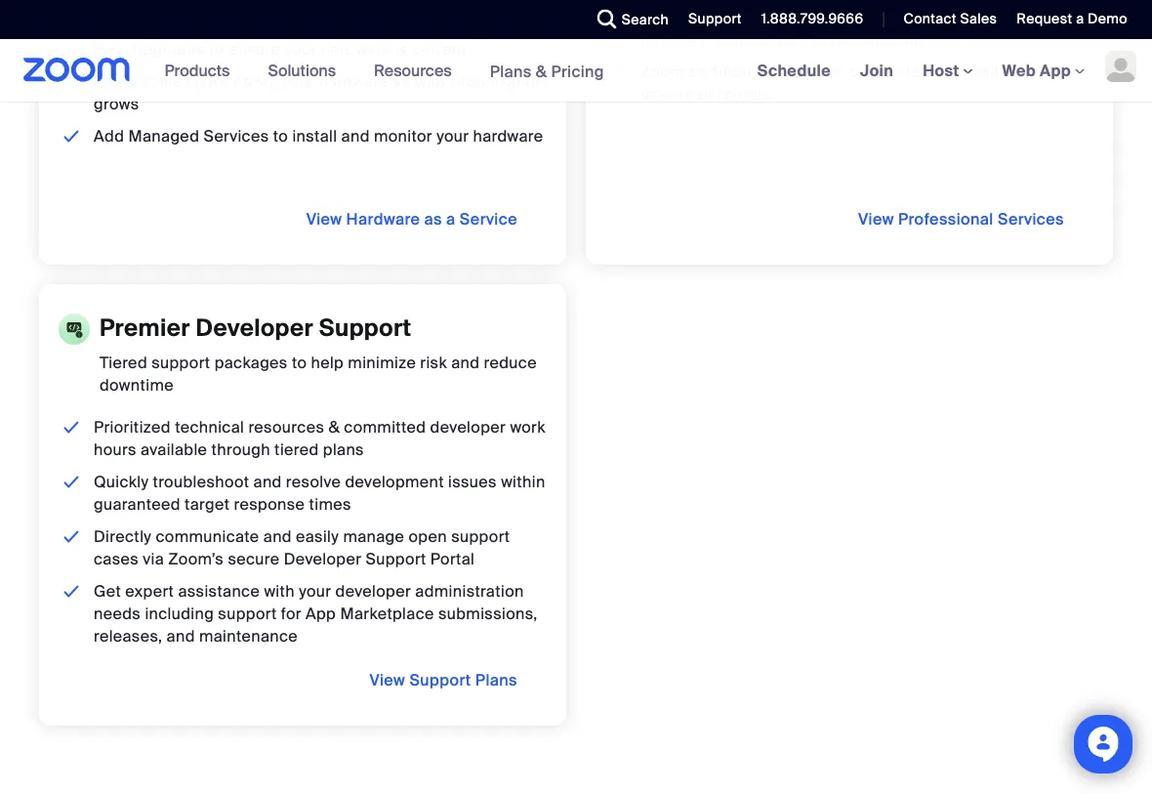 Task type: vqa. For each thing, say whether or not it's contained in the screenshot.
$ 20 83 Save 16%
no



Task type: locate. For each thing, give the bounding box(es) containing it.
the inside a project manager will be your single point of contact to remotely manage the implementation
[[776, 29, 801, 50]]

reduce
[[484, 352, 537, 373]]

0 horizontal spatial services
[[204, 126, 269, 146]]

support inside premier developer support tiered support packages to help minimize risk and reduce downtime
[[152, 352, 210, 373]]

manage left open
[[343, 526, 405, 547]]

your up solutions in the left of the page
[[285, 39, 317, 59]]

support down open
[[366, 549, 426, 569]]

your right the monitor
[[437, 126, 469, 146]]

developer inside get expert assistance with your developer administration needs including support for app marketplace submissions, releases, and maintenance
[[336, 581, 411, 602]]

marketplace
[[340, 603, 434, 624]]

easy upgrades to ensure your hardware is current
[[94, 39, 467, 59]]

developer
[[430, 417, 506, 437], [336, 581, 411, 602]]

hardware
[[346, 208, 420, 229]]

easily
[[94, 71, 137, 92]]

ok image for zoom certified experts can complete the installation either on-site or remote
[[607, 60, 630, 83]]

current
[[412, 39, 467, 59]]

a left demo
[[1076, 10, 1085, 28]]

your up the implementation at the top of the page
[[836, 7, 869, 27]]

& up plans
[[329, 417, 340, 437]]

support
[[152, 352, 210, 373], [451, 526, 510, 547], [218, 603, 277, 624]]

0 horizontal spatial as
[[393, 71, 411, 92]]

0 vertical spatial the
[[776, 29, 801, 50]]

1 vertical spatial as
[[424, 208, 442, 229]]

products
[[165, 60, 230, 81]]

solutions
[[268, 60, 336, 81]]

cases
[[94, 549, 139, 569]]

upgrades
[[133, 39, 205, 59]]

ok image for prioritized technical resources & committed developer work hours available through tiered plans
[[60, 416, 83, 438]]

maintenance
[[199, 626, 298, 646]]

your up for
[[299, 581, 331, 602]]

the
[[776, 29, 801, 50], [925, 61, 950, 82]]

developer down easily
[[284, 549, 362, 569]]

view for view support plans
[[370, 669, 406, 690]]

app right web
[[1040, 60, 1071, 81]]

0 horizontal spatial the
[[776, 29, 801, 50]]

developer
[[196, 312, 314, 343], [284, 549, 362, 569]]

developer up "marketplace"
[[336, 581, 411, 602]]

1 vertical spatial manage
[[343, 526, 405, 547]]

and right install at the left top of page
[[341, 126, 370, 146]]

developer up "packages"
[[196, 312, 314, 343]]

host
[[923, 60, 964, 81]]

a
[[1076, 10, 1085, 28], [446, 208, 456, 229]]

1 horizontal spatial app
[[1040, 60, 1071, 81]]

contact
[[984, 7, 1042, 27]]

0 vertical spatial &
[[536, 61, 547, 81]]

1 vertical spatial support
[[451, 526, 510, 547]]

1 horizontal spatial manage
[[711, 29, 772, 50]]

0 vertical spatial plans
[[490, 61, 532, 81]]

0 horizontal spatial manage
[[343, 526, 405, 547]]

product information navigation
[[150, 39, 619, 103]]

plans left the pricing
[[490, 61, 532, 81]]

1 vertical spatial hardware
[[319, 71, 389, 92]]

to inside premier developer support tiered support packages to help minimize risk and reduce downtime
[[292, 352, 307, 373]]

1 horizontal spatial services
[[998, 208, 1065, 229]]

developer for your
[[336, 581, 411, 602]]

as right hardware
[[424, 208, 442, 229]]

risk
[[420, 352, 447, 373]]

view left professional
[[859, 208, 894, 229]]

professional
[[899, 208, 994, 229]]

and
[[341, 126, 370, 146], [451, 352, 480, 373], [253, 472, 282, 492], [264, 526, 292, 547], [167, 626, 195, 646]]

a left service
[[446, 208, 456, 229]]

view for view hardware as a service
[[306, 208, 342, 229]]

1 vertical spatial developer
[[336, 581, 411, 602]]

1.888.799.9666
[[762, 10, 864, 28]]

down)
[[233, 71, 278, 92]]

support down submissions,
[[410, 669, 471, 690]]

implementation
[[805, 29, 924, 50]]

manage down "manager"
[[711, 29, 772, 50]]

view professional services
[[859, 208, 1065, 229]]

view hardware as a service link
[[306, 202, 537, 235]]

developer up issues on the left bottom of page
[[430, 417, 506, 437]]

for
[[281, 603, 302, 624]]

developer inside premier developer support tiered support packages to help minimize risk and reduce downtime
[[196, 312, 314, 343]]

0 vertical spatial services
[[204, 126, 269, 146]]

your
[[836, 7, 869, 27], [285, 39, 317, 59], [282, 71, 315, 92], [415, 71, 447, 92], [437, 126, 469, 146], [299, 581, 331, 602]]

zoom certified experts can complete the installation either on-site or remote
[[641, 61, 1085, 104]]

remote
[[718, 84, 772, 104]]

1 horizontal spatial as
[[424, 208, 442, 229]]

hardware
[[321, 39, 391, 59], [319, 71, 389, 92], [473, 126, 543, 146]]

& left the pricing
[[536, 61, 547, 81]]

support up portal
[[451, 526, 510, 547]]

view hardware as a service
[[306, 208, 518, 229]]

services down the (or
[[204, 126, 269, 146]]

ok image left quickly at left bottom
[[60, 471, 83, 493]]

banner
[[0, 39, 1153, 103]]

and inside 'quickly troubleshoot and resolve development issues within guaranteed target response times'
[[253, 472, 282, 492]]

tiered
[[100, 352, 147, 373]]

1 vertical spatial developer
[[284, 549, 362, 569]]

0 vertical spatial app
[[1040, 60, 1071, 81]]

ok image left easy
[[60, 38, 83, 60]]

support up downtime
[[152, 352, 210, 373]]

join link
[[846, 39, 908, 102]]

2 vertical spatial support
[[218, 603, 277, 624]]

manage inside a project manager will be your single point of contact to remotely manage the implementation
[[711, 29, 772, 50]]

1 vertical spatial a
[[446, 208, 456, 229]]

ok image left easily
[[60, 70, 83, 93]]

ok image left a
[[607, 6, 630, 28]]

0 vertical spatial support
[[152, 352, 210, 373]]

releases,
[[94, 626, 163, 646]]

to right contact
[[1046, 7, 1061, 27]]

resources
[[248, 417, 324, 437]]

2 horizontal spatial support
[[451, 526, 510, 547]]

resources button
[[374, 39, 461, 102]]

premier
[[100, 312, 190, 343]]

and down including
[[167, 626, 195, 646]]

and right risk
[[451, 352, 480, 373]]

developer for committed
[[430, 417, 506, 437]]

0 vertical spatial manage
[[711, 29, 772, 50]]

the down will on the right of page
[[776, 29, 801, 50]]

the inside zoom certified experts can complete the installation either on-site or remote
[[925, 61, 950, 82]]

plans inside product information navigation
[[490, 61, 532, 81]]

guaranteed
[[94, 494, 181, 515]]

0 horizontal spatial support
[[152, 352, 210, 373]]

packages
[[215, 352, 288, 373]]

1 vertical spatial &
[[329, 417, 340, 437]]

remotely
[[641, 29, 707, 50]]

the right complete
[[925, 61, 950, 82]]

scale
[[142, 71, 182, 92]]

your down "easy upgrades to ensure your hardware is current"
[[282, 71, 315, 92]]

prioritized
[[94, 417, 171, 437]]

ok image for directly communicate and easily manage open support cases via zoom's secure developer support portal
[[60, 525, 83, 548]]

easily scale up (or down) your hardware as your organization grows
[[94, 71, 545, 114]]

ok image left prioritized
[[60, 416, 83, 438]]

0 horizontal spatial developer
[[336, 581, 411, 602]]

ok image for a project manager will be your single point of contact to remotely manage the implementation
[[607, 6, 630, 28]]

&
[[536, 61, 547, 81], [329, 417, 340, 437]]

as down is
[[393, 71, 411, 92]]

1 vertical spatial the
[[925, 61, 950, 82]]

0 horizontal spatial &
[[329, 417, 340, 437]]

your inside get expert assistance with your developer administration needs including support for app marketplace submissions, releases, and maintenance
[[299, 581, 331, 602]]

a
[[641, 7, 651, 27]]

plans down submissions,
[[475, 669, 518, 690]]

developer inside prioritized technical resources & committed developer work hours available through tiered plans
[[430, 417, 506, 437]]

sales
[[961, 10, 998, 28]]

request a demo
[[1017, 10, 1128, 28]]

ok image for quickly troubleshoot and resolve development issues within guaranteed target response times
[[60, 471, 83, 493]]

ok image left get
[[60, 580, 83, 602]]

1 horizontal spatial &
[[536, 61, 547, 81]]

view left hardware
[[306, 208, 342, 229]]

banner containing products
[[0, 39, 1153, 103]]

site
[[667, 84, 694, 104]]

add managed services to install and monitor your hardware
[[94, 126, 543, 146]]

1 horizontal spatial developer
[[430, 417, 506, 437]]

0 vertical spatial developer
[[430, 417, 506, 437]]

support up maintenance
[[218, 603, 277, 624]]

app right for
[[306, 603, 336, 624]]

meetings navigation
[[743, 39, 1153, 103]]

to left help
[[292, 352, 307, 373]]

& inside product information navigation
[[536, 61, 547, 81]]

and up secure
[[264, 526, 292, 547]]

and up response
[[253, 472, 282, 492]]

contact sales link
[[889, 0, 1002, 39], [904, 10, 998, 28]]

2 vertical spatial hardware
[[473, 126, 543, 146]]

1 horizontal spatial the
[[925, 61, 950, 82]]

1 vertical spatial app
[[306, 603, 336, 624]]

1 horizontal spatial support
[[218, 603, 277, 624]]

0 vertical spatial a
[[1076, 10, 1085, 28]]

plans
[[490, 61, 532, 81], [475, 669, 518, 690]]

ok image left directly
[[60, 525, 83, 548]]

support
[[689, 10, 742, 28], [319, 312, 412, 343], [366, 549, 426, 569], [410, 669, 471, 690]]

view down "marketplace"
[[370, 669, 406, 690]]

support link up remotely
[[689, 10, 742, 28]]

0 vertical spatial as
[[393, 71, 411, 92]]

assistance
[[178, 581, 260, 602]]

can
[[818, 61, 845, 82]]

issues
[[448, 472, 497, 492]]

project
[[656, 7, 709, 27]]

0 horizontal spatial app
[[306, 603, 336, 624]]

ok image
[[607, 6, 630, 28], [60, 38, 83, 60], [607, 60, 630, 83], [60, 70, 83, 93], [60, 416, 83, 438], [60, 471, 83, 493], [60, 525, 83, 548], [60, 580, 83, 602]]

view for view professional services
[[859, 208, 894, 229]]

1.888.799.9666 button
[[747, 0, 869, 39], [762, 10, 864, 28]]

1 horizontal spatial view
[[370, 669, 406, 690]]

2 horizontal spatial view
[[859, 208, 894, 229]]

add
[[94, 126, 124, 146]]

1 vertical spatial services
[[998, 208, 1065, 229]]

downtime
[[100, 375, 174, 395]]

ok image right the pricing
[[607, 60, 630, 83]]

open
[[409, 526, 447, 547]]

1 vertical spatial plans
[[475, 669, 518, 690]]

via
[[143, 549, 164, 569]]

0 vertical spatial developer
[[196, 312, 314, 343]]

installation
[[954, 61, 1037, 82]]

support inside get expert assistance with your developer administration needs including support for app marketplace submissions, releases, and maintenance
[[218, 603, 277, 624]]

services
[[204, 126, 269, 146], [998, 208, 1065, 229]]

services right professional
[[998, 208, 1065, 229]]

contact sales
[[904, 10, 998, 28]]

request a demo link
[[1002, 0, 1153, 39], [1017, 10, 1128, 28]]

quickly
[[94, 472, 149, 492]]

support inside 'directly communicate and easily manage open support cases via zoom's secure developer support portal'
[[366, 549, 426, 569]]

support up minimize
[[319, 312, 412, 343]]

0 horizontal spatial view
[[306, 208, 342, 229]]



Task type: describe. For each thing, give the bounding box(es) containing it.
easily
[[296, 526, 339, 547]]

install
[[292, 126, 337, 146]]

times
[[309, 494, 351, 515]]

& inside prioritized technical resources & committed developer work hours available through tiered plans
[[329, 417, 340, 437]]

will
[[785, 7, 809, 27]]

profile picture image
[[1106, 51, 1137, 82]]

0 vertical spatial hardware
[[321, 39, 391, 59]]

ok image
[[60, 125, 83, 147]]

administration
[[415, 581, 524, 602]]

manage inside 'directly communicate and easily manage open support cases via zoom's secure developer support portal'
[[343, 526, 405, 547]]

to up products
[[209, 39, 224, 59]]

get
[[94, 581, 121, 602]]

ok image for get expert assistance with your developer administration needs including support for app marketplace submissions, releases, and maintenance
[[60, 580, 83, 602]]

or
[[698, 84, 714, 104]]

contact
[[904, 10, 957, 28]]

search
[[622, 10, 669, 28]]

schedule
[[758, 60, 831, 81]]

grows
[[94, 94, 139, 114]]

and inside premier developer support tiered support packages to help minimize risk and reduce downtime
[[451, 352, 480, 373]]

portal
[[431, 549, 475, 569]]

tiered
[[275, 439, 319, 460]]

resolve
[[286, 472, 341, 492]]

request
[[1017, 10, 1073, 28]]

and inside 'directly communicate and easily manage open support cases via zoom's secure developer support portal'
[[264, 526, 292, 547]]

minimize
[[348, 352, 416, 373]]

and inside get expert assistance with your developer administration needs including support for app marketplace submissions, releases, and maintenance
[[167, 626, 195, 646]]

premier developer support tiered support packages to help minimize risk and reduce downtime
[[100, 312, 537, 395]]

resources
[[374, 60, 452, 81]]

services for managed
[[204, 126, 269, 146]]

web app button
[[1003, 60, 1085, 81]]

support link up certified
[[674, 0, 747, 39]]

complete
[[849, 61, 921, 82]]

with
[[264, 581, 295, 602]]

0 horizontal spatial a
[[446, 208, 456, 229]]

directly communicate and easily manage open support cases via zoom's secure developer support portal
[[94, 526, 510, 569]]

including
[[145, 603, 214, 624]]

certified
[[689, 61, 752, 82]]

web
[[1003, 60, 1036, 81]]

needs
[[94, 603, 141, 624]]

organization
[[451, 71, 545, 92]]

developer inside 'directly communicate and easily manage open support cases via zoom's secure developer support portal'
[[284, 549, 362, 569]]

up
[[186, 71, 205, 92]]

communicate
[[156, 526, 259, 547]]

solutions button
[[268, 39, 345, 102]]

ok image for easy upgrades to ensure your hardware is current
[[60, 38, 83, 60]]

easy
[[94, 39, 129, 59]]

plans & pricing
[[490, 61, 604, 81]]

help
[[311, 352, 344, 373]]

(or
[[209, 71, 229, 92]]

hardware inside easily scale up (or down) your hardware as your organization grows
[[319, 71, 389, 92]]

demo
[[1088, 10, 1128, 28]]

web app
[[1003, 60, 1071, 81]]

zoom logo image
[[23, 58, 130, 82]]

your inside a project manager will be your single point of contact to remotely manage the implementation
[[836, 7, 869, 27]]

zoom's
[[168, 549, 224, 569]]

managed
[[128, 126, 200, 146]]

plans
[[323, 439, 364, 460]]

manager
[[713, 7, 781, 27]]

pricing
[[551, 61, 604, 81]]

get expert assistance with your developer administration needs including support for app marketplace submissions, releases, and maintenance
[[94, 581, 538, 646]]

support inside 'directly communicate and easily manage open support cases via zoom's secure developer support portal'
[[451, 526, 510, 547]]

expert
[[125, 581, 174, 602]]

zoom
[[641, 61, 685, 82]]

troubleshoot
[[153, 472, 249, 492]]

secure
[[228, 549, 280, 569]]

quickly troubleshoot and resolve development issues within guaranteed target response times
[[94, 472, 546, 515]]

view support plans link
[[350, 663, 537, 696]]

support up remotely
[[689, 10, 742, 28]]

response
[[234, 494, 305, 515]]

submissions,
[[439, 603, 538, 624]]

technical
[[175, 417, 244, 437]]

to left install at the left top of page
[[273, 126, 288, 146]]

single
[[873, 7, 918, 27]]

a project manager will be your single point of contact to remotely manage the implementation
[[641, 7, 1061, 50]]

app inside get expert assistance with your developer administration needs including support for app marketplace submissions, releases, and maintenance
[[306, 603, 336, 624]]

on-
[[641, 84, 667, 104]]

ensure
[[228, 39, 281, 59]]

view support plans
[[370, 669, 518, 690]]

ok image for easily scale up (or down) your hardware as your organization grows
[[60, 70, 83, 93]]

hours
[[94, 439, 137, 460]]

target
[[185, 494, 230, 515]]

schedule link
[[743, 39, 846, 102]]

be
[[813, 7, 832, 27]]

to inside a project manager will be your single point of contact to remotely manage the implementation
[[1046, 7, 1061, 27]]

available
[[141, 439, 207, 460]]

experts
[[756, 61, 814, 82]]

prioritized technical resources & committed developer work hours available through tiered plans
[[94, 417, 546, 460]]

app inside meetings navigation
[[1040, 60, 1071, 81]]

development
[[345, 472, 444, 492]]

support inside premier developer support tiered support packages to help minimize risk and reduce downtime
[[319, 312, 412, 343]]

search button
[[583, 0, 674, 39]]

products button
[[165, 39, 239, 102]]

as inside easily scale up (or down) your hardware as your organization grows
[[393, 71, 411, 92]]

through
[[211, 439, 270, 460]]

services for professional
[[998, 208, 1065, 229]]

your down current
[[415, 71, 447, 92]]

1 horizontal spatial a
[[1076, 10, 1085, 28]]

monitor
[[374, 126, 433, 146]]



